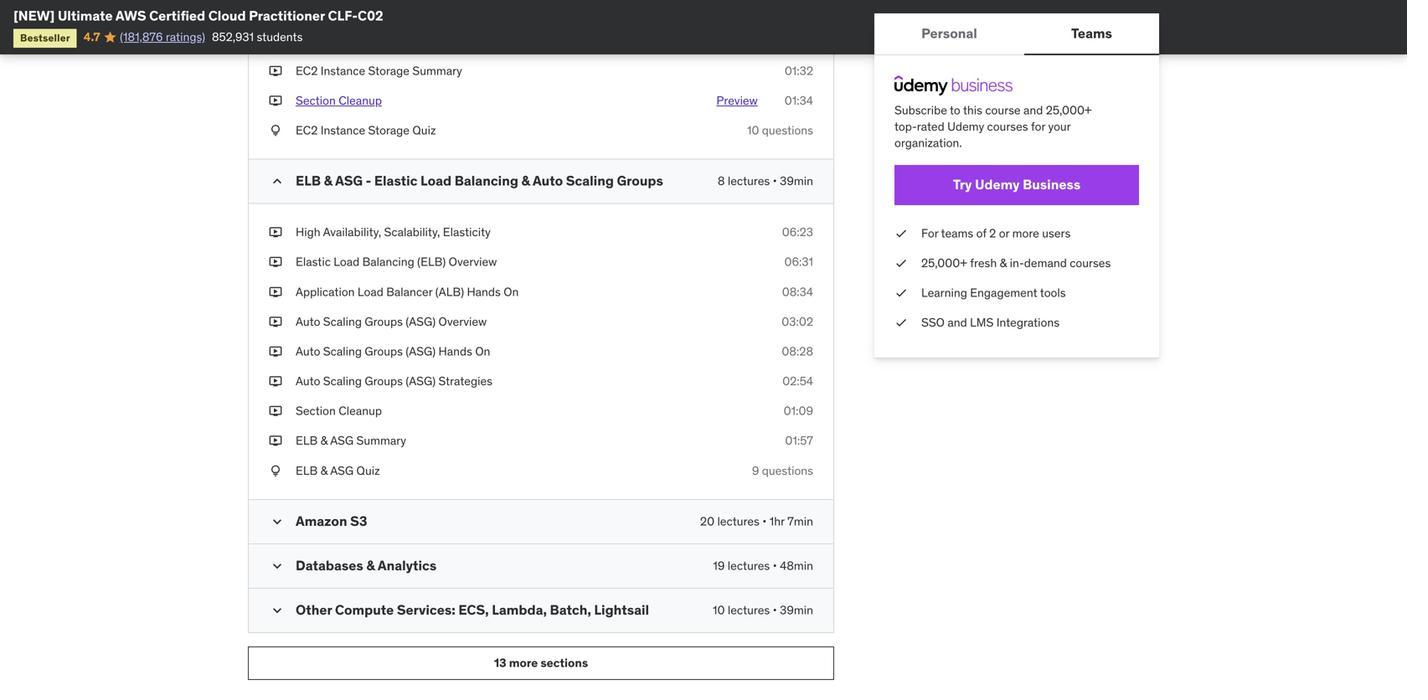 Task type: describe. For each thing, give the bounding box(es) containing it.
(asg) for strategies
[[406, 374, 436, 389]]

20 lectures • 1hr 7min
[[700, 514, 814, 529]]

lambda,
[[492, 602, 547, 619]]

sections
[[541, 656, 588, 671]]

39min for elb & asg - elastic load balancing & auto scaling groups
[[780, 173, 814, 189]]

load for balancing
[[334, 254, 360, 270]]

on for application load balancer (alb) hands on
[[504, 284, 519, 299]]

0 vertical spatial more
[[1013, 226, 1040, 241]]

in-
[[1010, 255, 1025, 271]]

ec2 for ec2 instance storage summary
[[296, 63, 318, 78]]

on for auto scaling groups (asg) hands on
[[475, 344, 491, 359]]

asg for summary
[[330, 433, 354, 448]]

questions for 10 questions
[[762, 123, 814, 138]]

auto scaling groups (asg) hands on
[[296, 344, 491, 359]]

& for elb & asg summary
[[321, 433, 328, 448]]

amazon fsx overview
[[296, 33, 411, 48]]

engagement
[[971, 285, 1038, 300]]

teams button
[[1025, 13, 1160, 54]]

cloud
[[208, 7, 246, 24]]

& for elb & asg - elastic load balancing & auto scaling groups
[[324, 172, 333, 189]]

overview for (elb)
[[449, 254, 497, 270]]

06:31
[[785, 254, 814, 270]]

03:02
[[782, 314, 814, 329]]

summary for ec2 instance storage summary
[[413, 63, 462, 78]]

01:32
[[785, 63, 814, 78]]

4.7
[[84, 29, 100, 44]]

0 horizontal spatial for
[[448, 3, 462, 19]]

learning engagement tools
[[922, 285, 1066, 300]]

08:28
[[782, 344, 814, 359]]

auto for auto scaling groups (asg) overview
[[296, 314, 320, 329]]

groups for strategies
[[365, 374, 403, 389]]

small image for elb
[[269, 173, 286, 190]]

shared responsibility model for ec2 storage
[[296, 3, 531, 19]]

10 questions
[[747, 123, 814, 138]]

load for balancer
[[358, 284, 384, 299]]

demand
[[1025, 255, 1067, 271]]

01:34
[[785, 93, 814, 108]]

elastic load balancing (elb) overview
[[296, 254, 497, 270]]

25,000+ fresh & in-demand courses
[[922, 255, 1111, 271]]

availability,
[[323, 225, 381, 240]]

application load balancer (alb) hands on
[[296, 284, 519, 299]]

sso and lms integrations
[[922, 315, 1060, 330]]

elasticity
[[443, 225, 491, 240]]

personal button
[[875, 13, 1025, 54]]

ec2 instance storage quiz
[[296, 123, 436, 138]]

06:23
[[782, 225, 814, 240]]

(181,876 ratings)
[[120, 29, 205, 44]]

20
[[700, 514, 715, 529]]

1 section cleanup from the top
[[296, 93, 382, 108]]

scaling for auto scaling groups (asg) strategies
[[323, 374, 362, 389]]

to
[[950, 103, 961, 118]]

udemy business image
[[895, 75, 1013, 96]]

databases
[[296, 557, 363, 574]]

subscribe
[[895, 103, 948, 118]]

tools
[[1040, 285, 1066, 300]]

48min
[[780, 558, 814, 573]]

summary for elb & asg summary
[[357, 433, 406, 448]]

auto scaling groups (asg) strategies
[[296, 374, 493, 389]]

other compute services: ecs, lambda, batch, lightsail
[[296, 602, 649, 619]]

ratings)
[[166, 29, 205, 44]]

services:
[[397, 602, 456, 619]]

teams
[[1072, 25, 1113, 42]]

teams
[[941, 226, 974, 241]]

ec2 instance storage summary
[[296, 63, 462, 78]]

application
[[296, 284, 355, 299]]

amazon s3
[[296, 513, 367, 530]]

lectures for amazon s3
[[718, 514, 760, 529]]

10 for 10 questions
[[747, 123, 759, 138]]

• for elb & asg - elastic load balancing & auto scaling groups
[[773, 173, 777, 189]]

practitioner
[[249, 7, 325, 24]]

subscribe to this course and 25,000+ top‑rated udemy courses for your organization.
[[895, 103, 1092, 151]]

groups for hands
[[365, 344, 403, 359]]

(asg) for hands
[[406, 344, 436, 359]]

overview for (asg)
[[439, 314, 487, 329]]

amazon for amazon fsx overview
[[296, 33, 338, 48]]

course
[[986, 103, 1021, 118]]

01:57
[[785, 433, 814, 448]]

scaling for auto scaling groups (asg) hands on
[[323, 344, 362, 359]]

2 section cleanup from the top
[[296, 404, 382, 419]]

10 for 10 lectures • 39min
[[713, 603, 725, 618]]

small image for databases
[[269, 558, 286, 575]]

quiz for elb & asg quiz
[[357, 463, 380, 478]]

shared
[[296, 3, 333, 19]]

this
[[963, 103, 983, 118]]

xsmall image for section cleanup
[[269, 403, 282, 420]]

39min for other compute services: ecs, lambda, batch, lightsail
[[780, 603, 814, 618]]

852,931
[[212, 29, 254, 44]]

c02
[[358, 7, 383, 24]]

lectures for elb & asg - elastic load balancing & auto scaling groups
[[728, 173, 770, 189]]

small image for amazon
[[269, 514, 286, 530]]

ultimate
[[58, 7, 113, 24]]

xsmall image for auto scaling groups (asg) hands on
[[269, 343, 282, 360]]

xsmall image for elb & asg summary
[[269, 433, 282, 449]]

lightsail
[[594, 602, 649, 619]]

organization.
[[895, 135, 962, 151]]

08:34
[[782, 284, 814, 299]]

hands for (alb)
[[467, 284, 501, 299]]

storage for summary
[[368, 63, 410, 78]]

13 more sections button
[[248, 647, 835, 680]]

fresh
[[970, 255, 997, 271]]

01:09
[[784, 404, 814, 419]]

auto for auto scaling groups (asg) strategies
[[296, 374, 320, 389]]

tab list containing personal
[[875, 13, 1160, 55]]

business
[[1023, 176, 1081, 193]]

19 lectures • 48min
[[713, 558, 814, 573]]

13
[[494, 656, 507, 671]]

top‑rated
[[895, 119, 945, 134]]

for teams of 2 or more users
[[922, 226, 1071, 241]]

aws
[[116, 7, 146, 24]]

for inside subscribe to this course and 25,000+ top‑rated udemy courses for your organization.
[[1031, 119, 1046, 134]]

section cleanup button
[[296, 92, 382, 109]]

0 vertical spatial storage
[[490, 3, 531, 19]]

quiz for ec2 instance storage quiz
[[413, 123, 436, 138]]

high
[[296, 225, 321, 240]]

ec2 for ec2 instance storage quiz
[[296, 123, 318, 138]]

courses inside subscribe to this course and 25,000+ top‑rated udemy courses for your organization.
[[987, 119, 1029, 134]]

9
[[752, 463, 759, 478]]

1 horizontal spatial courses
[[1070, 255, 1111, 271]]

1 vertical spatial udemy
[[975, 176, 1020, 193]]

instance for ec2 instance storage summary
[[321, 63, 365, 78]]

strategies
[[439, 374, 493, 389]]

13 more sections
[[494, 656, 588, 671]]

or
[[999, 226, 1010, 241]]



Task type: vqa. For each thing, say whether or not it's contained in the screenshot.


Task type: locate. For each thing, give the bounding box(es) containing it.
0 vertical spatial questions
[[762, 123, 814, 138]]

storage down amazon fsx overview
[[368, 63, 410, 78]]

ec2 down the section cleanup button
[[296, 123, 318, 138]]

1 vertical spatial 39min
[[780, 603, 814, 618]]

1 horizontal spatial and
[[1024, 103, 1043, 118]]

responsibility
[[336, 3, 410, 19]]

2 questions from the top
[[762, 463, 814, 478]]

balancing
[[455, 172, 519, 189], [362, 254, 415, 270]]

instance down the section cleanup button
[[321, 123, 365, 138]]

for right model
[[448, 3, 462, 19]]

elb for elb & asg summary
[[296, 433, 318, 448]]

(asg) for overview
[[406, 314, 436, 329]]

1 small image from the top
[[269, 173, 286, 190]]

1 vertical spatial quiz
[[357, 463, 380, 478]]

hands right (alb)
[[467, 284, 501, 299]]

0 vertical spatial 25,000+
[[1046, 103, 1092, 118]]

udemy inside subscribe to this course and 25,000+ top‑rated udemy courses for your organization.
[[948, 119, 985, 134]]

1 vertical spatial overview
[[449, 254, 497, 270]]

0 vertical spatial and
[[1024, 103, 1043, 118]]

1 vertical spatial 25,000+
[[922, 255, 968, 271]]

elb up high
[[296, 172, 321, 189]]

storage up -
[[368, 123, 410, 138]]

1 vertical spatial cleanup
[[339, 404, 382, 419]]

0 horizontal spatial on
[[475, 344, 491, 359]]

•
[[773, 173, 777, 189], [763, 514, 767, 529], [773, 558, 777, 573], [773, 603, 777, 618]]

for
[[922, 226, 939, 241]]

for left your on the top of the page
[[1031, 119, 1046, 134]]

0 vertical spatial balancing
[[455, 172, 519, 189]]

0 horizontal spatial and
[[948, 315, 967, 330]]

load
[[421, 172, 452, 189], [334, 254, 360, 270], [358, 284, 384, 299]]

udemy right try
[[975, 176, 1020, 193]]

1 instance from the top
[[321, 63, 365, 78]]

852,931 students
[[212, 29, 303, 44]]

groups up auto scaling groups (asg) hands on
[[365, 314, 403, 329]]

• for amazon s3
[[763, 514, 767, 529]]

hands for (asg)
[[439, 344, 473, 359]]

groups down auto scaling groups (asg) overview
[[365, 344, 403, 359]]

section up ec2 instance storage quiz
[[296, 93, 336, 108]]

on right (alb)
[[504, 284, 519, 299]]

10
[[747, 123, 759, 138], [713, 603, 725, 618]]

• down 19 lectures • 48min
[[773, 603, 777, 618]]

10 down the preview
[[747, 123, 759, 138]]

25,000+ inside subscribe to this course and 25,000+ top‑rated udemy courses for your organization.
[[1046, 103, 1092, 118]]

xsmall image for auto scaling groups (asg) overview
[[269, 314, 282, 330]]

preview
[[717, 93, 758, 108]]

7min
[[788, 514, 814, 529]]

load down availability,
[[334, 254, 360, 270]]

(asg) down auto scaling groups (asg) hands on
[[406, 374, 436, 389]]

10 lectures • 39min
[[713, 603, 814, 618]]

auto scaling groups (asg) overview
[[296, 314, 487, 329]]

overview
[[363, 33, 411, 48], [449, 254, 497, 270], [439, 314, 487, 329]]

personal
[[922, 25, 978, 42]]

storage right model
[[490, 3, 531, 19]]

and right the sso at the top right of the page
[[948, 315, 967, 330]]

elb & asg quiz
[[296, 463, 380, 478]]

batch,
[[550, 602, 591, 619]]

try udemy business link
[[895, 165, 1140, 205]]

1 vertical spatial elastic
[[296, 254, 331, 270]]

balancing up elasticity
[[455, 172, 519, 189]]

0 vertical spatial quiz
[[413, 123, 436, 138]]

amazon left s3
[[296, 513, 347, 530]]

0 vertical spatial 10
[[747, 123, 759, 138]]

small image
[[269, 173, 286, 190], [269, 514, 286, 530], [269, 558, 286, 575]]

1 vertical spatial and
[[948, 315, 967, 330]]

groups for overview
[[365, 314, 403, 329]]

0 horizontal spatial elastic
[[296, 254, 331, 270]]

1 horizontal spatial 25,000+
[[1046, 103, 1092, 118]]

1 horizontal spatial summary
[[413, 63, 462, 78]]

-
[[366, 172, 371, 189]]

summary up elb & asg quiz
[[357, 433, 406, 448]]

databases & analytics
[[296, 557, 437, 574]]

elb & asg - elastic load balancing & auto scaling groups
[[296, 172, 664, 189]]

balancing down high availability, scalability, elasticity
[[362, 254, 415, 270]]

elb down elb & asg summary at the left
[[296, 463, 318, 478]]

0 vertical spatial ec2
[[465, 3, 487, 19]]

overview down elasticity
[[449, 254, 497, 270]]

3 (asg) from the top
[[406, 374, 436, 389]]

1 cleanup from the top
[[339, 93, 382, 108]]

1 horizontal spatial elastic
[[374, 172, 418, 189]]

small image
[[269, 602, 286, 619]]

2 39min from the top
[[780, 603, 814, 618]]

other
[[296, 602, 332, 619]]

elb for elb & asg quiz
[[296, 463, 318, 478]]

[new]
[[13, 7, 55, 24]]

asg
[[335, 172, 363, 189], [330, 433, 354, 448], [330, 463, 354, 478]]

1 vertical spatial small image
[[269, 514, 286, 530]]

certified
[[149, 7, 205, 24]]

quiz down ec2 instance storage summary
[[413, 123, 436, 138]]

2 vertical spatial asg
[[330, 463, 354, 478]]

1 horizontal spatial quiz
[[413, 123, 436, 138]]

1 vertical spatial 10
[[713, 603, 725, 618]]

2 section from the top
[[296, 404, 336, 419]]

0 vertical spatial elb
[[296, 172, 321, 189]]

0 horizontal spatial quiz
[[357, 463, 380, 478]]

instance
[[321, 63, 365, 78], [321, 123, 365, 138]]

1 vertical spatial on
[[475, 344, 491, 359]]

1 vertical spatial asg
[[330, 433, 354, 448]]

25,000+ up learning
[[922, 255, 968, 271]]

more right or in the right top of the page
[[1013, 226, 1040, 241]]

high availability, scalability, elasticity
[[296, 225, 491, 240]]

0 horizontal spatial balancing
[[362, 254, 415, 270]]

1 vertical spatial amazon
[[296, 513, 347, 530]]

1 vertical spatial courses
[[1070, 255, 1111, 271]]

lectures right 20
[[718, 514, 760, 529]]

1 vertical spatial (asg)
[[406, 344, 436, 359]]

lectures down 19 lectures • 48min
[[728, 603, 770, 618]]

0 vertical spatial small image
[[269, 173, 286, 190]]

overview down (alb)
[[439, 314, 487, 329]]

lectures right '19'
[[728, 558, 770, 573]]

(alb)
[[435, 284, 464, 299]]

1 horizontal spatial for
[[1031, 119, 1046, 134]]

1 vertical spatial balancing
[[362, 254, 415, 270]]

ec2 down students
[[296, 63, 318, 78]]

9 questions
[[752, 463, 814, 478]]

0 vertical spatial elastic
[[374, 172, 418, 189]]

0 vertical spatial on
[[504, 284, 519, 299]]

load up auto scaling groups (asg) overview
[[358, 284, 384, 299]]

• left 48min
[[773, 558, 777, 573]]

1 vertical spatial for
[[1031, 119, 1046, 134]]

summary down model
[[413, 63, 462, 78]]

lms
[[970, 315, 994, 330]]

2 vertical spatial overview
[[439, 314, 487, 329]]

& for databases & analytics
[[366, 557, 375, 574]]

39min
[[780, 173, 814, 189], [780, 603, 814, 618]]

and inside subscribe to this course and 25,000+ top‑rated udemy courses for your organization.
[[1024, 103, 1043, 118]]

1 vertical spatial instance
[[321, 123, 365, 138]]

cleanup up elb & asg summary at the left
[[339, 404, 382, 419]]

scaling for auto scaling groups (asg) overview
[[323, 314, 362, 329]]

0 vertical spatial courses
[[987, 119, 1029, 134]]

2
[[990, 226, 997, 241]]

(elb)
[[417, 254, 446, 270]]

groups left 8
[[617, 172, 664, 189]]

instance up the section cleanup button
[[321, 63, 365, 78]]

lectures right 8
[[728, 173, 770, 189]]

0 vertical spatial asg
[[335, 172, 363, 189]]

instance for ec2 instance storage quiz
[[321, 123, 365, 138]]

19
[[713, 558, 725, 573]]

1 vertical spatial summary
[[357, 433, 406, 448]]

• left 1hr
[[763, 514, 767, 529]]

1hr
[[770, 514, 785, 529]]

2 (asg) from the top
[[406, 344, 436, 359]]

1 vertical spatial questions
[[762, 463, 814, 478]]

0 horizontal spatial courses
[[987, 119, 1029, 134]]

0 vertical spatial 39min
[[780, 173, 814, 189]]

&
[[324, 172, 333, 189], [522, 172, 530, 189], [1000, 255, 1007, 271], [321, 433, 328, 448], [321, 463, 328, 478], [366, 557, 375, 574]]

2 small image from the top
[[269, 514, 286, 530]]

1 vertical spatial section
[[296, 404, 336, 419]]

section up elb & asg summary at the left
[[296, 404, 336, 419]]

quiz
[[413, 123, 436, 138], [357, 463, 380, 478]]

0 horizontal spatial 25,000+
[[922, 255, 968, 271]]

1 questions from the top
[[762, 123, 814, 138]]

elb up elb & asg quiz
[[296, 433, 318, 448]]

questions for 9 questions
[[762, 463, 814, 478]]

0 vertical spatial load
[[421, 172, 452, 189]]

1 horizontal spatial balancing
[[455, 172, 519, 189]]

bestseller
[[20, 31, 70, 44]]

0 vertical spatial overview
[[363, 33, 411, 48]]

try udemy business
[[953, 176, 1081, 193]]

1 elb from the top
[[296, 172, 321, 189]]

xsmall image
[[269, 3, 282, 19], [269, 33, 282, 49], [269, 63, 282, 79], [269, 92, 282, 109], [269, 122, 282, 139], [269, 224, 282, 241], [895, 225, 908, 242], [269, 254, 282, 270], [269, 284, 282, 300], [895, 285, 908, 301], [895, 315, 908, 331], [269, 373, 282, 390], [269, 463, 282, 479]]

asg for -
[[335, 172, 363, 189]]

• down 10 questions
[[773, 173, 777, 189]]

2 instance from the top
[[321, 123, 365, 138]]

2 vertical spatial small image
[[269, 558, 286, 575]]

section inside button
[[296, 93, 336, 108]]

auto for auto scaling groups (asg) hands on
[[296, 344, 320, 359]]

2 cleanup from the top
[[339, 404, 382, 419]]

2 amazon from the top
[[296, 513, 347, 530]]

section
[[296, 93, 336, 108], [296, 404, 336, 419]]

1 vertical spatial more
[[509, 656, 538, 671]]

10 down '19'
[[713, 603, 725, 618]]

model
[[412, 3, 445, 19]]

02:54
[[783, 374, 814, 389]]

of
[[977, 226, 987, 241]]

scalability,
[[384, 225, 440, 240]]

groups down auto scaling groups (asg) hands on
[[365, 374, 403, 389]]

lectures for other compute services: ecs, lambda, batch, lightsail
[[728, 603, 770, 618]]

integrations
[[997, 315, 1060, 330]]

3 elb from the top
[[296, 463, 318, 478]]

8 lectures • 39min
[[718, 173, 814, 189]]

section cleanup up elb & asg summary at the left
[[296, 404, 382, 419]]

0 horizontal spatial 10
[[713, 603, 725, 618]]

learning
[[922, 285, 968, 300]]

storage for quiz
[[368, 123, 410, 138]]

25,000+ up your on the top of the page
[[1046, 103, 1092, 118]]

lectures for databases & analytics
[[728, 558, 770, 573]]

2 vertical spatial storage
[[368, 123, 410, 138]]

courses down course
[[987, 119, 1029, 134]]

more inside "button"
[[509, 656, 538, 671]]

1 39min from the top
[[780, 173, 814, 189]]

1 vertical spatial storage
[[368, 63, 410, 78]]

your
[[1049, 119, 1071, 134]]

amazon down 'shared'
[[296, 33, 338, 48]]

25,000+
[[1046, 103, 1092, 118], [922, 255, 968, 271]]

3 small image from the top
[[269, 558, 286, 575]]

hands up strategies
[[439, 344, 473, 359]]

0 horizontal spatial more
[[509, 656, 538, 671]]

1 horizontal spatial on
[[504, 284, 519, 299]]

(181,876
[[120, 29, 163, 44]]

hands
[[467, 284, 501, 299], [439, 344, 473, 359]]

1 amazon from the top
[[296, 33, 338, 48]]

section cleanup up ec2 instance storage quiz
[[296, 93, 382, 108]]

on up strategies
[[475, 344, 491, 359]]

(asg) down balancer
[[406, 314, 436, 329]]

0 vertical spatial for
[[448, 3, 462, 19]]

(asg) up auto scaling groups (asg) strategies
[[406, 344, 436, 359]]

amazon for amazon s3
[[296, 513, 347, 530]]

• for databases & analytics
[[773, 558, 777, 573]]

and right course
[[1024, 103, 1043, 118]]

analytics
[[378, 557, 437, 574]]

asg for quiz
[[330, 463, 354, 478]]

2 elb from the top
[[296, 433, 318, 448]]

storage
[[490, 3, 531, 19], [368, 63, 410, 78], [368, 123, 410, 138]]

amazon
[[296, 33, 338, 48], [296, 513, 347, 530]]

tab list
[[875, 13, 1160, 55]]

0 vertical spatial udemy
[[948, 119, 985, 134]]

39min down 48min
[[780, 603, 814, 618]]

courses right demand
[[1070, 255, 1111, 271]]

39min up 06:23
[[780, 173, 814, 189]]

xsmall image
[[895, 255, 908, 271], [269, 314, 282, 330], [269, 343, 282, 360], [269, 403, 282, 420], [269, 433, 282, 449]]

1 vertical spatial elb
[[296, 433, 318, 448]]

elb for elb & asg - elastic load balancing & auto scaling groups
[[296, 172, 321, 189]]

questions down 01:34
[[762, 123, 814, 138]]

balancer
[[386, 284, 433, 299]]

0 horizontal spatial summary
[[357, 433, 406, 448]]

more right 13
[[509, 656, 538, 671]]

asg down elb & asg summary at the left
[[330, 463, 354, 478]]

0 vertical spatial summary
[[413, 63, 462, 78]]

asg left -
[[335, 172, 363, 189]]

1 section from the top
[[296, 93, 336, 108]]

sso
[[922, 315, 945, 330]]

0 vertical spatial (asg)
[[406, 314, 436, 329]]

1 vertical spatial load
[[334, 254, 360, 270]]

2 vertical spatial (asg)
[[406, 374, 436, 389]]

elb
[[296, 172, 321, 189], [296, 433, 318, 448], [296, 463, 318, 478]]

students
[[257, 29, 303, 44]]

1 horizontal spatial more
[[1013, 226, 1040, 241]]

0 vertical spatial hands
[[467, 284, 501, 299]]

load up scalability, on the top
[[421, 172, 452, 189]]

fsx
[[341, 33, 360, 48]]

0 vertical spatial section
[[296, 93, 336, 108]]

ec2 right model
[[465, 3, 487, 19]]

cleanup inside button
[[339, 93, 382, 108]]

0 vertical spatial instance
[[321, 63, 365, 78]]

1 horizontal spatial 10
[[747, 123, 759, 138]]

quiz down elb & asg summary at the left
[[357, 463, 380, 478]]

more
[[1013, 226, 1040, 241], [509, 656, 538, 671]]

• for other compute services: ecs, lambda, batch, lightsail
[[773, 603, 777, 618]]

ecs,
[[459, 602, 489, 619]]

0 vertical spatial cleanup
[[339, 93, 382, 108]]

questions down 01:57
[[762, 463, 814, 478]]

0 vertical spatial section cleanup
[[296, 93, 382, 108]]

1 vertical spatial ec2
[[296, 63, 318, 78]]

1 vertical spatial section cleanup
[[296, 404, 382, 419]]

elastic down high
[[296, 254, 331, 270]]

[new] ultimate aws certified cloud practitioner clf-c02
[[13, 7, 383, 24]]

2 vertical spatial elb
[[296, 463, 318, 478]]

cleanup up ec2 instance storage quiz
[[339, 93, 382, 108]]

& for elb & asg quiz
[[321, 463, 328, 478]]

(asg)
[[406, 314, 436, 329], [406, 344, 436, 359], [406, 374, 436, 389]]

2 vertical spatial load
[[358, 284, 384, 299]]

overview down c02
[[363, 33, 411, 48]]

1 vertical spatial hands
[[439, 344, 473, 359]]

asg up elb & asg quiz
[[330, 433, 354, 448]]

elastic right -
[[374, 172, 418, 189]]

0 vertical spatial amazon
[[296, 33, 338, 48]]

1 (asg) from the top
[[406, 314, 436, 329]]

try
[[953, 176, 972, 193]]

udemy down this
[[948, 119, 985, 134]]

2 vertical spatial ec2
[[296, 123, 318, 138]]

users
[[1043, 226, 1071, 241]]



